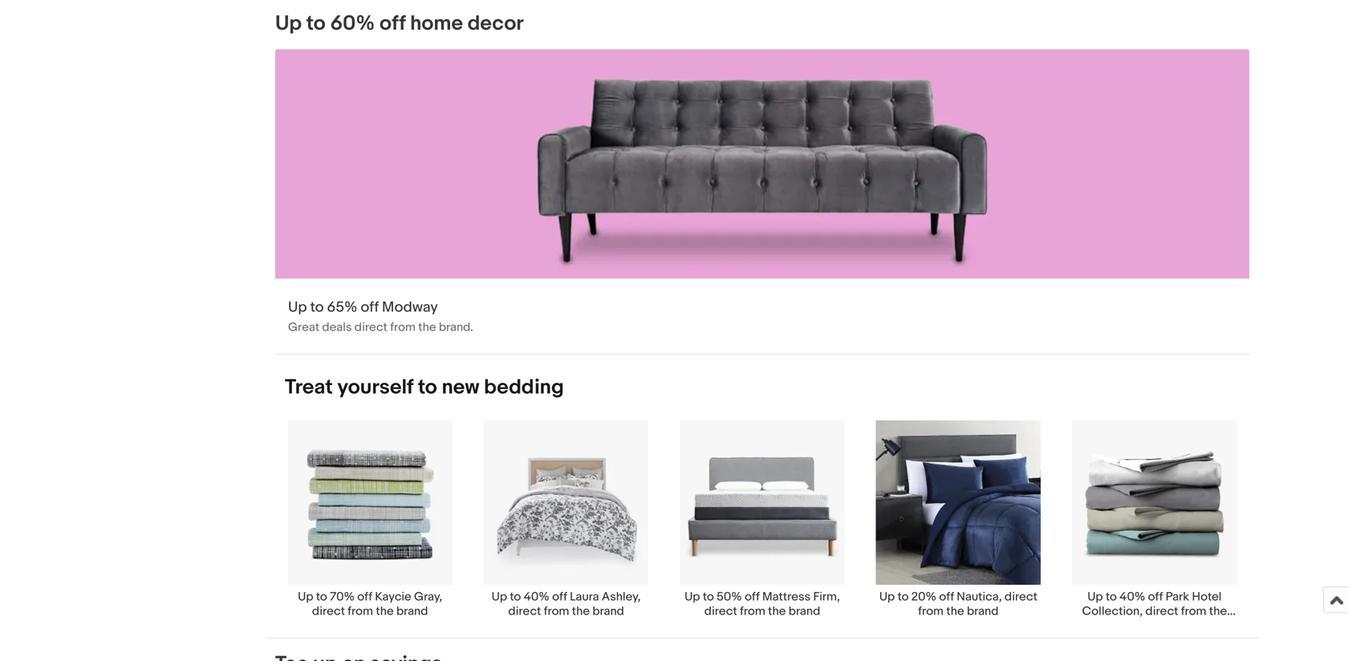 Task type: describe. For each thing, give the bounding box(es) containing it.
to for up to 40% off laura ashley, direct from the brand
[[510, 590, 521, 605]]

up for up to 60% off home decor
[[275, 11, 302, 36]]

off for nautica,
[[940, 590, 954, 605]]

to for up to 20% off nautica, direct from the brand
[[898, 590, 909, 605]]

ashley,
[[602, 590, 641, 605]]

from inside up to 70% off kaycie gray, direct from the brand
[[348, 605, 373, 619]]

60%
[[330, 11, 375, 36]]

brand for mattress
[[789, 605, 821, 619]]

great
[[288, 320, 320, 335]]

up to 70% off kaycie gray, direct from the brand
[[298, 590, 443, 619]]

firm,
[[814, 590, 840, 605]]

the inside up to 20% off nautica, direct from the brand
[[947, 605, 965, 619]]

off for park
[[1149, 590, 1163, 605]]

hotel
[[1192, 590, 1222, 605]]

from inside up to 40% off laura ashley, direct from the brand
[[544, 605, 570, 619]]

off for mattress
[[745, 590, 760, 605]]

up to 50% off mattress firm, direct from the brand link
[[665, 420, 861, 619]]

up to 70% off kaycie gray, direct from the brand link
[[272, 420, 468, 619]]

treat
[[285, 375, 333, 400]]

40% for collection,
[[1120, 590, 1146, 605]]

up to 40% off laura ashley, direct from the brand link
[[468, 420, 665, 619]]

from inside up to 65% off modway great deals direct from the brand.
[[390, 320, 416, 335]]

collection,
[[1083, 605, 1143, 619]]

kaycie
[[375, 590, 412, 605]]

to for up to 50% off mattress firm, direct from the brand
[[703, 590, 714, 605]]

treat yourself to new bedding
[[285, 375, 564, 400]]

off for home
[[380, 11, 406, 36]]

brand for kaycie
[[397, 605, 428, 619]]

brand inside up to 40% off park hotel collection, direct from the brand
[[1139, 619, 1171, 633]]

direct inside up to 70% off kaycie gray, direct from the brand
[[312, 605, 345, 619]]

off for laura
[[552, 590, 567, 605]]

up for up to 40% off laura ashley, direct from the brand
[[492, 590, 507, 605]]

40% for direct
[[524, 590, 550, 605]]

brand inside up to 20% off nautica, direct from the brand
[[967, 605, 999, 619]]

the inside up to 40% off park hotel collection, direct from the brand
[[1210, 605, 1228, 619]]

up to 40% off park hotel collection, direct from the brand
[[1083, 590, 1228, 633]]

laura
[[570, 590, 599, 605]]

up to 20% off nautica, direct from the brand link
[[861, 420, 1057, 619]]

none text field containing up to 65% off modway
[[275, 49, 1250, 354]]

direct inside up to 50% off mattress firm, direct from the brand
[[705, 605, 738, 619]]

decor
[[468, 11, 524, 36]]

to for up to 65% off modway great deals direct from the brand.
[[310, 298, 324, 316]]

65%
[[327, 298, 358, 316]]

up to 40% off park hotel collection, direct from the brand link
[[1057, 420, 1253, 633]]

the inside up to 40% off laura ashley, direct from the brand
[[572, 605, 590, 619]]

direct inside up to 65% off modway great deals direct from the brand.
[[355, 320, 388, 335]]

to for up to 40% off park hotel collection, direct from the brand
[[1106, 590, 1117, 605]]

modway
[[382, 298, 438, 316]]

the inside up to 65% off modway great deals direct from the brand.
[[418, 320, 436, 335]]



Task type: vqa. For each thing, say whether or not it's contained in the screenshot.
of
no



Task type: locate. For each thing, give the bounding box(es) containing it.
list containing up to 70% off kaycie gray, direct from the brand
[[266, 420, 1260, 638]]

off inside up to 40% off park hotel collection, direct from the brand
[[1149, 590, 1163, 605]]

up inside up to 50% off mattress firm, direct from the brand
[[685, 590, 700, 605]]

the left ashley,
[[572, 605, 590, 619]]

direct left mattress
[[705, 605, 738, 619]]

direct inside up to 20% off nautica, direct from the brand
[[1005, 590, 1038, 605]]

off inside up to 40% off laura ashley, direct from the brand
[[552, 590, 567, 605]]

to inside up to 50% off mattress firm, direct from the brand
[[703, 590, 714, 605]]

nautica,
[[957, 590, 1002, 605]]

70%
[[330, 590, 355, 605]]

up to 40% off laura ashley, direct from the brand
[[492, 590, 641, 619]]

to left 50%
[[703, 590, 714, 605]]

direct inside up to 40% off laura ashley, direct from the brand
[[508, 605, 541, 619]]

mattress
[[763, 590, 811, 605]]

deals
[[322, 320, 352, 335]]

off right 60%
[[380, 11, 406, 36]]

up to 60% off home decor
[[275, 11, 524, 36]]

to inside up to 40% off park hotel collection, direct from the brand
[[1106, 590, 1117, 605]]

from
[[390, 320, 416, 335], [348, 605, 373, 619], [544, 605, 570, 619], [740, 605, 766, 619], [919, 605, 944, 619], [1182, 605, 1207, 619]]

1 40% from the left
[[524, 590, 550, 605]]

from inside up to 50% off mattress firm, direct from the brand
[[740, 605, 766, 619]]

to left 20%
[[898, 590, 909, 605]]

off right 20%
[[940, 590, 954, 605]]

the inside up to 50% off mattress firm, direct from the brand
[[768, 605, 786, 619]]

up for up to 70% off kaycie gray, direct from the brand
[[298, 590, 314, 605]]

to inside up to 40% off laura ashley, direct from the brand
[[510, 590, 521, 605]]

brand inside up to 50% off mattress firm, direct from the brand
[[789, 605, 821, 619]]

brand inside up to 40% off laura ashley, direct from the brand
[[593, 605, 624, 619]]

park
[[1166, 590, 1190, 605]]

up inside up to 70% off kaycie gray, direct from the brand
[[298, 590, 314, 605]]

brand
[[397, 605, 428, 619], [593, 605, 624, 619], [789, 605, 821, 619], [967, 605, 999, 619], [1139, 619, 1171, 633]]

40% inside up to 40% off laura ashley, direct from the brand
[[524, 590, 550, 605]]

brand for laura
[[593, 605, 624, 619]]

off left park
[[1149, 590, 1163, 605]]

to
[[307, 11, 326, 36], [310, 298, 324, 316], [418, 375, 437, 400], [316, 590, 327, 605], [510, 590, 521, 605], [703, 590, 714, 605], [898, 590, 909, 605], [1106, 590, 1117, 605]]

to for up to 60% off home decor
[[307, 11, 326, 36]]

up for up to 65% off modway great deals direct from the brand.
[[288, 298, 307, 316]]

bedding
[[484, 375, 564, 400]]

up inside up to 65% off modway great deals direct from the brand.
[[288, 298, 307, 316]]

the right 70%
[[376, 605, 394, 619]]

up inside up to 20% off nautica, direct from the brand
[[880, 590, 895, 605]]

brand inside up to 70% off kaycie gray, direct from the brand
[[397, 605, 428, 619]]

off right 70%
[[357, 590, 372, 605]]

to left park
[[1106, 590, 1117, 605]]

direct inside up to 40% off park hotel collection, direct from the brand
[[1146, 605, 1179, 619]]

up inside up to 40% off park hotel collection, direct from the brand
[[1088, 590, 1104, 605]]

the
[[418, 320, 436, 335], [376, 605, 394, 619], [572, 605, 590, 619], [768, 605, 786, 619], [947, 605, 965, 619], [1210, 605, 1228, 619]]

0 horizontal spatial 40%
[[524, 590, 550, 605]]

to left 70%
[[316, 590, 327, 605]]

direct left hotel
[[1146, 605, 1179, 619]]

50%
[[717, 590, 742, 605]]

off left laura
[[552, 590, 567, 605]]

list
[[266, 420, 1260, 638]]

off inside up to 65% off modway great deals direct from the brand.
[[361, 298, 379, 316]]

off inside up to 20% off nautica, direct from the brand
[[940, 590, 954, 605]]

40%
[[524, 590, 550, 605], [1120, 590, 1146, 605]]

off for kaycie
[[357, 590, 372, 605]]

gray,
[[414, 590, 443, 605]]

up for up to 20% off nautica, direct from the brand
[[880, 590, 895, 605]]

direct right deals
[[355, 320, 388, 335]]

up to 20% off nautica, direct from the brand
[[880, 590, 1038, 619]]

None text field
[[275, 49, 1250, 354]]

the down modway
[[418, 320, 436, 335]]

brand.
[[439, 320, 474, 335]]

from inside up to 20% off nautica, direct from the brand
[[919, 605, 944, 619]]

up to 50% off mattress firm, direct from the brand
[[685, 590, 840, 619]]

to for up to 70% off kaycie gray, direct from the brand
[[316, 590, 327, 605]]

2 40% from the left
[[1120, 590, 1146, 605]]

off
[[380, 11, 406, 36], [361, 298, 379, 316], [357, 590, 372, 605], [552, 590, 567, 605], [745, 590, 760, 605], [940, 590, 954, 605], [1149, 590, 1163, 605]]

20%
[[912, 590, 937, 605]]

off right 50%
[[745, 590, 760, 605]]

up to 65% off modway great deals direct from the brand.
[[288, 298, 474, 335]]

up for up to 50% off mattress firm, direct from the brand
[[685, 590, 700, 605]]

40% inside up to 40% off park hotel collection, direct from the brand
[[1120, 590, 1146, 605]]

yourself
[[338, 375, 414, 400]]

the right park
[[1210, 605, 1228, 619]]

direct left kaycie
[[312, 605, 345, 619]]

direct right nautica,
[[1005, 590, 1038, 605]]

to left laura
[[510, 590, 521, 605]]

to inside up to 70% off kaycie gray, direct from the brand
[[316, 590, 327, 605]]

to up great
[[310, 298, 324, 316]]

up
[[275, 11, 302, 36], [288, 298, 307, 316], [298, 590, 314, 605], [492, 590, 507, 605], [685, 590, 700, 605], [880, 590, 895, 605], [1088, 590, 1104, 605]]

to left new
[[418, 375, 437, 400]]

from inside up to 40% off park hotel collection, direct from the brand
[[1182, 605, 1207, 619]]

off right 65%
[[361, 298, 379, 316]]

direct
[[355, 320, 388, 335], [1005, 590, 1038, 605], [312, 605, 345, 619], [508, 605, 541, 619], [705, 605, 738, 619], [1146, 605, 1179, 619]]

direct left laura
[[508, 605, 541, 619]]

to inside up to 20% off nautica, direct from the brand
[[898, 590, 909, 605]]

to left 60%
[[307, 11, 326, 36]]

off inside up to 70% off kaycie gray, direct from the brand
[[357, 590, 372, 605]]

40% left park
[[1120, 590, 1146, 605]]

the inside up to 70% off kaycie gray, direct from the brand
[[376, 605, 394, 619]]

the right 20%
[[947, 605, 965, 619]]

the right 50%
[[768, 605, 786, 619]]

up inside up to 40% off laura ashley, direct from the brand
[[492, 590, 507, 605]]

off inside up to 50% off mattress firm, direct from the brand
[[745, 590, 760, 605]]

40% left laura
[[524, 590, 550, 605]]

new
[[442, 375, 480, 400]]

off for modway
[[361, 298, 379, 316]]

up for up to 40% off park hotel collection, direct from the brand
[[1088, 590, 1104, 605]]

home
[[410, 11, 463, 36]]

1 horizontal spatial 40%
[[1120, 590, 1146, 605]]

to inside up to 65% off modway great deals direct from the brand.
[[310, 298, 324, 316]]



